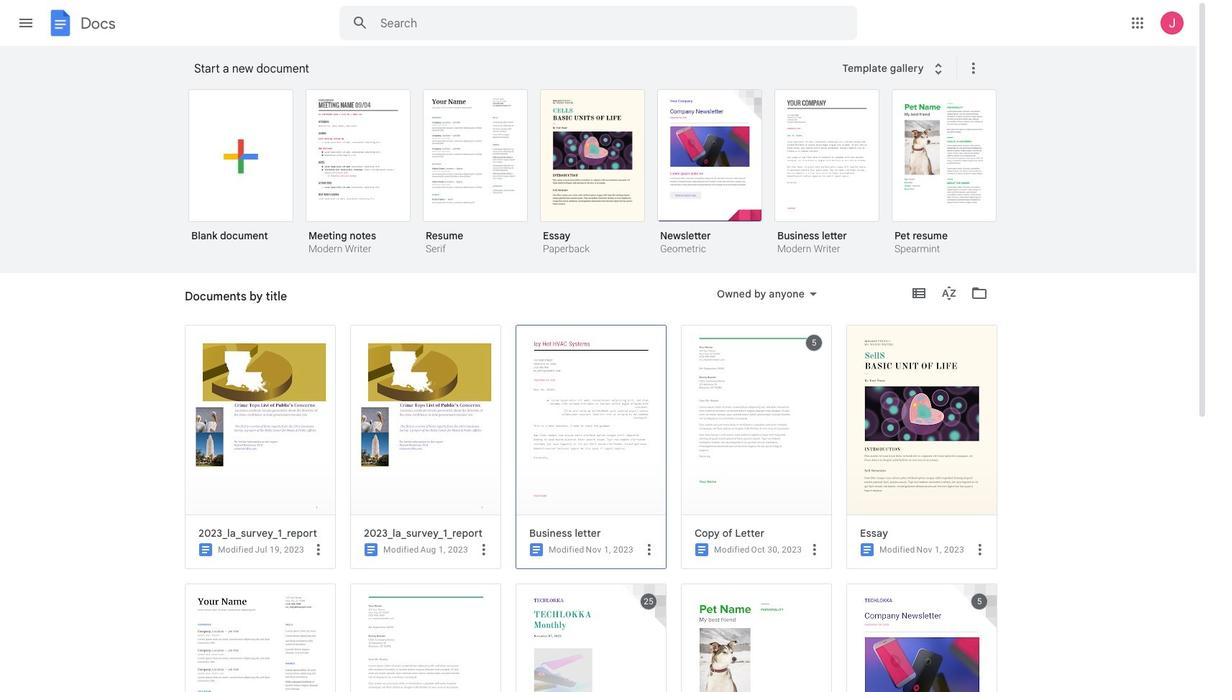 Task type: vqa. For each thing, say whether or not it's contained in the screenshot.
'Menus' field
no



Task type: locate. For each thing, give the bounding box(es) containing it.
2 last opened by me nov 1, 2023 element from the left
[[917, 545, 965, 555]]

medium image
[[363, 542, 380, 559]]

2023_la_survey_1_report google docs element
[[199, 527, 329, 540], [364, 527, 495, 540]]

last opened by me aug 1, 2023 element
[[421, 545, 468, 555]]

0 horizontal spatial 2023_la_survey_1_report google docs element
[[199, 527, 329, 540]]

2023_la_survey_1_report google docs element for last opened by me aug 1, 2023 element
[[364, 527, 495, 540]]

medium image for 2023_la_survey_1_report google docs element corresponding to last opened by me jul 19, 2023 element
[[197, 542, 214, 559]]

medium image
[[197, 542, 214, 559], [528, 542, 545, 559], [694, 542, 711, 559], [859, 542, 876, 559]]

more actions. popup button. image down 'business letter google docs' element
[[641, 541, 658, 559]]

0 horizontal spatial more actions. popup button. image
[[476, 541, 493, 559]]

list box
[[188, 86, 1016, 274], [185, 325, 1012, 693]]

2 more actions. popup button. image from the left
[[972, 541, 989, 559]]

2023_la_survey_1_report google docs element up last opened by me aug 1, 2023 element
[[364, 527, 495, 540]]

1 more actions. popup button. image from the left
[[476, 541, 493, 559]]

template gallery image
[[930, 60, 947, 78]]

option
[[188, 89, 294, 253], [306, 89, 411, 257], [423, 89, 528, 257], [540, 89, 645, 257], [658, 89, 763, 257], [775, 89, 880, 257], [892, 89, 997, 257], [185, 325, 336, 570], [350, 325, 501, 570], [516, 325, 667, 570], [681, 325, 832, 570], [847, 325, 998, 570]]

last opened by me nov 1, 2023 element
[[586, 545, 634, 555], [917, 545, 965, 555]]

last opened by me nov 1, 2023 element down 'business letter google docs' element
[[586, 545, 634, 555]]

1 horizontal spatial last opened by me nov 1, 2023 element
[[917, 545, 965, 555]]

Search bar text field
[[381, 17, 822, 31]]

1 2023_la_survey_1_report google docs element from the left
[[199, 527, 329, 540]]

more actions. popup button. image
[[310, 541, 327, 559], [641, 541, 658, 559]]

1 horizontal spatial more actions. popup button. image
[[641, 541, 658, 559]]

1 medium image from the left
[[197, 542, 214, 559]]

3 medium image from the left
[[694, 542, 711, 559]]

None search field
[[340, 6, 858, 40]]

2 2023_la_survey_1_report google docs element from the left
[[364, 527, 495, 540]]

more actions. popup button. image
[[476, 541, 493, 559], [972, 541, 989, 559]]

0 horizontal spatial last opened by me nov 1, 2023 element
[[586, 545, 634, 555]]

list view image
[[911, 285, 928, 302]]

more actions. popup button. image right last opened by me aug 1, 2023 element
[[476, 541, 493, 559]]

2 more actions. popup button. image from the left
[[641, 541, 658, 559]]

4 medium image from the left
[[859, 542, 876, 559]]

more actions. popup button. image for 'business letter google docs' element
[[641, 541, 658, 559]]

last opened by me nov 1, 2023 element down essay google docs element
[[917, 545, 965, 555]]

more actions. popup button. image down essay google docs element
[[972, 541, 989, 559]]

search image
[[346, 9, 375, 37]]

1 horizontal spatial more actions. popup button. image
[[972, 541, 989, 559]]

1 last opened by me nov 1, 2023 element from the left
[[586, 545, 634, 555]]

0 vertical spatial list box
[[188, 86, 1016, 274]]

2023_la_survey_1_report google docs element up last opened by me jul 19, 2023 element
[[199, 527, 329, 540]]

1 more actions. popup button. image from the left
[[310, 541, 327, 559]]

medium image for copy of letter google docs element at bottom right
[[694, 542, 711, 559]]

1 horizontal spatial 2023_la_survey_1_report google docs element
[[364, 527, 495, 540]]

0 horizontal spatial more actions. popup button. image
[[310, 541, 327, 559]]

2 medium image from the left
[[528, 542, 545, 559]]

heading
[[194, 46, 833, 92], [185, 273, 287, 319]]

more actions. popup button. image right last opened by me jul 19, 2023 element
[[310, 541, 327, 559]]



Task type: describe. For each thing, give the bounding box(es) containing it.
0 vertical spatial heading
[[194, 46, 833, 92]]

medium image for 'business letter google docs' element
[[528, 542, 545, 559]]

last opened by me nov 1, 2023 element for 'business letter google docs' element
[[586, 545, 634, 555]]

last opened by me nov 1, 2023 element for essay google docs element
[[917, 545, 965, 555]]

1 vertical spatial heading
[[185, 273, 287, 319]]

more actions. popup button. image for 2023_la_survey_1_report google docs element corresponding to last opened by me jul 19, 2023 element
[[310, 541, 327, 559]]

1 vertical spatial list box
[[185, 325, 1012, 693]]

essay google docs element
[[860, 527, 991, 540]]

main menu image
[[17, 14, 35, 32]]

medium image for essay google docs element
[[859, 542, 876, 559]]

last opened by me jul 19, 2023 element
[[255, 545, 304, 555]]

last opened by me oct 30, 2023 element
[[751, 545, 802, 555]]

more actions. popup button. image for essay google docs element
[[972, 541, 989, 559]]

2023_la_survey_1_report google docs element for last opened by me jul 19, 2023 element
[[199, 527, 329, 540]]

more actions. popup button. image for 2023_la_survey_1_report google docs element related to last opened by me aug 1, 2023 element
[[476, 541, 493, 559]]

copy of letter google docs element
[[695, 527, 826, 540]]

more actions. image
[[962, 60, 983, 77]]

business letter google docs element
[[529, 527, 660, 540]]



